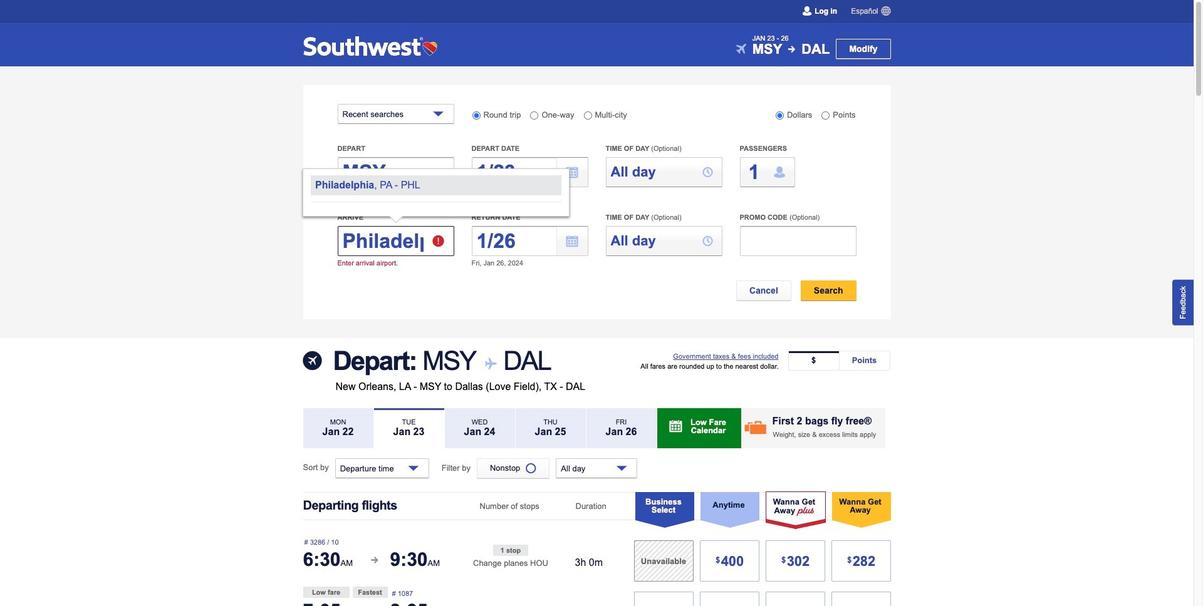 Task type: vqa. For each thing, say whether or not it's contained in the screenshot.
list on the right
yes



Task type: describe. For each thing, give the bounding box(es) containing it.
Passengers count. Opens flyout. text field
[[740, 157, 795, 187]]

, this is the lowest fare element
[[303, 587, 349, 598]]

1 vertical spatial to image
[[483, 357, 496, 370]]

Filter by time of day text field
[[556, 459, 637, 479]]

Recent searches text field
[[337, 104, 454, 124]]

Display only Nonstop flights. button
[[477, 459, 550, 479]]

0 vertical spatial to image
[[788, 46, 795, 53]]



Task type: locate. For each thing, give the bounding box(es) containing it.
banner
[[0, 0, 1194, 338]]

Return date in mm/dd/yyyy format, valid dates from Jan 23, 2024 to Oct 2, 2024. To use a date picker press the down arrow. text field
[[472, 226, 588, 256]]

None text field
[[606, 157, 722, 187], [606, 226, 722, 256], [606, 157, 722, 187], [606, 226, 722, 256]]

list
[[788, 351, 890, 371]]

1 horizontal spatial to image
[[788, 46, 795, 53]]

Sort results by text field
[[335, 459, 429, 479]]

option
[[311, 175, 561, 196]]

, this is the fastest flight element
[[352, 587, 388, 598]]

0 horizontal spatial to image
[[483, 357, 496, 370]]

None text field
[[337, 157, 454, 187], [337, 226, 454, 256], [740, 226, 856, 256], [337, 157, 454, 187], [337, 226, 454, 256], [740, 226, 856, 256]]

None radio
[[530, 112, 539, 120], [584, 112, 592, 120], [776, 112, 784, 120], [822, 112, 830, 120], [530, 112, 539, 120], [584, 112, 592, 120], [776, 112, 784, 120], [822, 112, 830, 120]]

Depart Date in mm/dd/yyyy format, valid dates from Jan 22, 2024 to Oct 2, 2024. To use a date picker press the down arrow. text field
[[472, 157, 588, 187]]

None radio
[[472, 112, 480, 120]]

tue jan 23 element
[[374, 409, 444, 449]]

to image
[[788, 46, 795, 53], [483, 357, 496, 370]]



